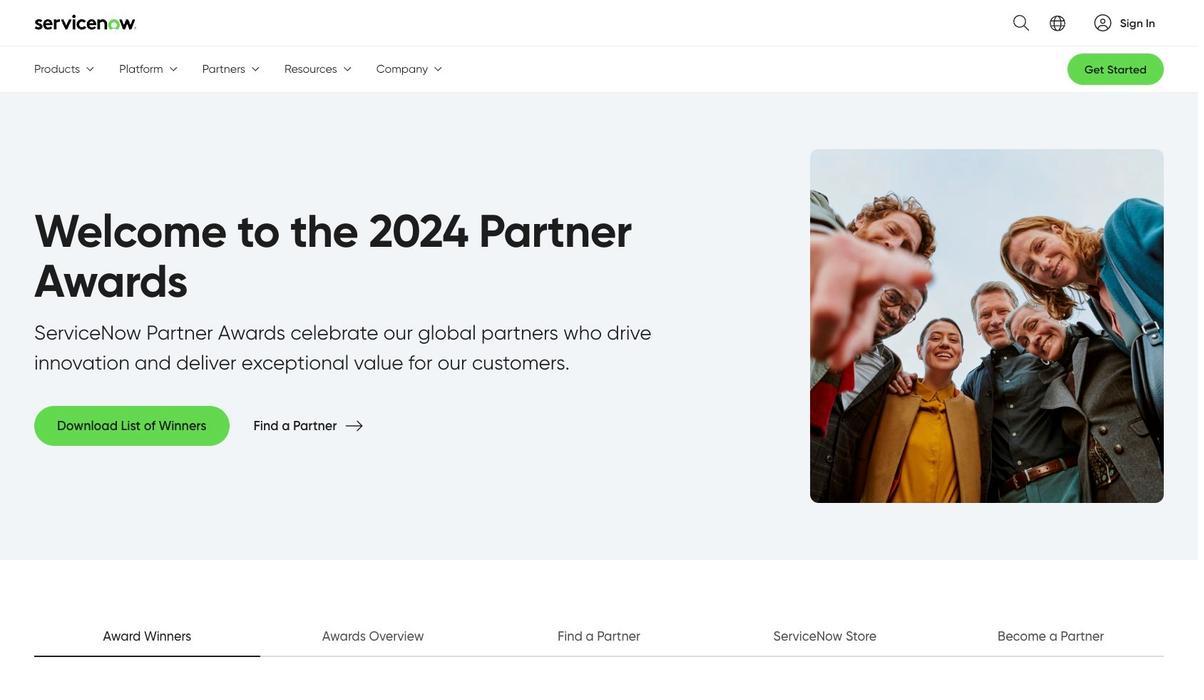 Task type: vqa. For each thing, say whether or not it's contained in the screenshot.
Search icon
yes



Task type: locate. For each thing, give the bounding box(es) containing it.
arc image
[[1095, 14, 1112, 31]]



Task type: describe. For each thing, give the bounding box(es) containing it.
servicenow image
[[34, 14, 137, 30]]

search image
[[1005, 6, 1030, 39]]



